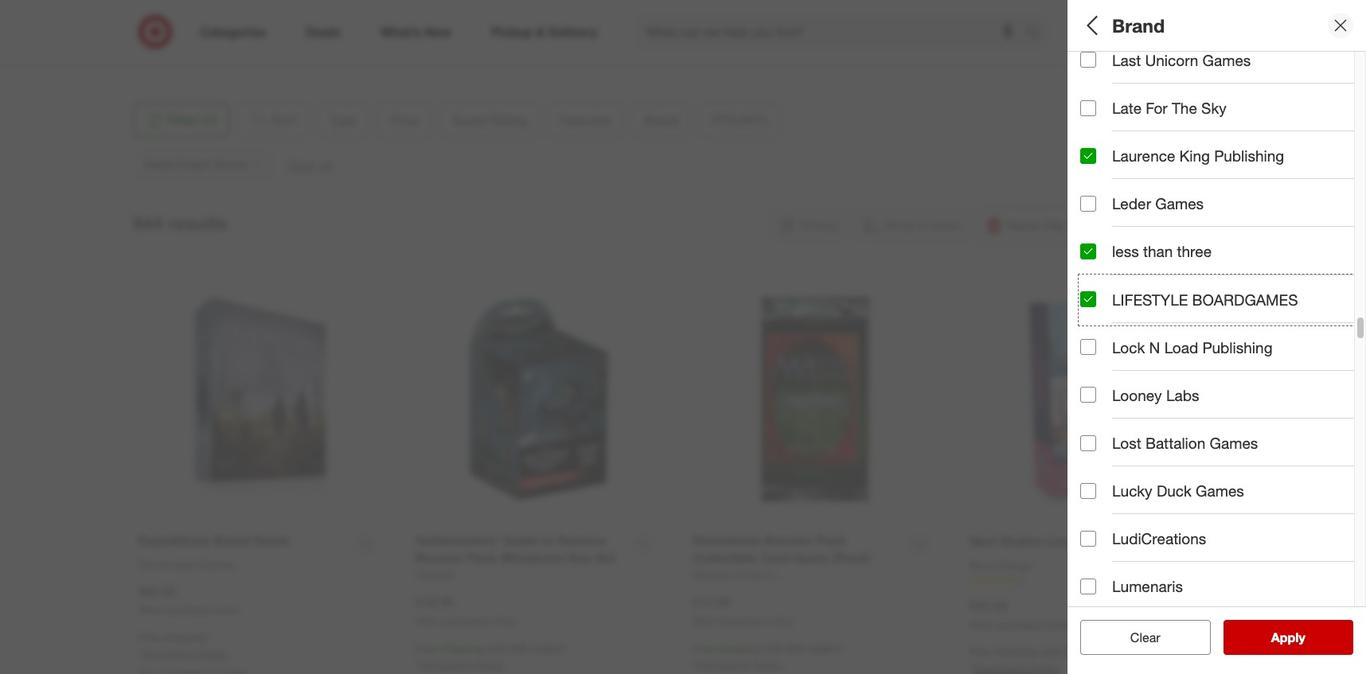 Task type: vqa. For each thing, say whether or not it's contained in the screenshot.
Leder Games Option
yes



Task type: locate. For each thing, give the bounding box(es) containing it.
purchased down $20.99
[[997, 619, 1043, 631]]

free down the $84.95
[[139, 631, 161, 644]]

brand up "last"
[[1112, 14, 1165, 36]]

purchased up 'free shipping * * exclusions apply.'
[[166, 605, 211, 617]]

2 horizontal spatial exclusions apply. button
[[697, 658, 783, 673]]

brand inside brand 0-hr art & technology; 25th century games; 2f-spiele; 2
[[1080, 286, 1124, 304]]

games right duck in the right of the page
[[1196, 482, 1244, 500]]

0-
[[1080, 306, 1091, 320]]

1 horizontal spatial orders*
[[808, 642, 844, 655]]

purchased inside the $18.99 when purchased online
[[443, 616, 489, 628]]

king
[[1180, 147, 1210, 165]]

type
[[1080, 63, 1114, 81]]

guest
[[1080, 180, 1123, 198]]

free shipping with $35 orders* * exclusions apply. down the $18.99 when purchased online
[[416, 642, 567, 672]]

clear inside all filters dialog
[[1122, 630, 1153, 646]]

0 vertical spatial publishing
[[1214, 147, 1284, 165]]

games
[[1203, 51, 1251, 69], [1156, 195, 1204, 213], [1210, 434, 1258, 452], [1196, 482, 1244, 500]]

when for $84.95
[[139, 605, 163, 617]]

$35
[[510, 642, 528, 655], [787, 642, 805, 655], [1064, 645, 1082, 659]]

2 free shipping with $35 orders* * exclusions apply. from the left
[[693, 642, 844, 672]]

1 horizontal spatial games;
[[1183, 83, 1222, 97]]

shipping down $15.95 when purchased online
[[718, 642, 760, 655]]

0 horizontal spatial results
[[168, 212, 227, 234]]

brand inside dialog
[[1112, 14, 1165, 36]]

with down $15.95 when purchased online
[[764, 642, 784, 655]]

Late For The Sky checkbox
[[1080, 100, 1096, 116]]

lock
[[1112, 338, 1145, 356]]

purchased for $84.95
[[166, 605, 211, 617]]

publishing
[[1214, 147, 1284, 165], [1203, 338, 1273, 356]]

see results
[[1255, 630, 1322, 646]]

search
[[1019, 25, 1057, 41]]

shipping down the $18.99 when purchased online
[[441, 642, 483, 655]]

2
[[1361, 306, 1366, 320]]

technology;
[[1134, 306, 1194, 320]]

late for the sky
[[1112, 99, 1227, 117]]

games for duck
[[1196, 482, 1244, 500]]

search button
[[1019, 14, 1057, 53]]

$35 down $15.95 when purchased online
[[787, 642, 805, 655]]

exclusions inside 'free shipping * * exclusions apply.'
[[142, 647, 196, 661]]

clear left all
[[1122, 630, 1153, 646]]

1 horizontal spatial exclusions
[[420, 658, 473, 672]]

when for $18.99
[[416, 616, 440, 628]]

orders* for $15.95
[[808, 642, 844, 655]]

than
[[1143, 242, 1173, 261]]

when down $15.95
[[693, 616, 717, 628]]

labs
[[1166, 386, 1199, 404]]

2 horizontal spatial orders*
[[1085, 645, 1121, 659]]

$25
[[1196, 139, 1214, 152]]

lost battalion games
[[1112, 434, 1258, 452]]

cards;
[[1320, 83, 1352, 97]]

exclusions apply. button down $84.95 when purchased online
[[142, 647, 229, 663]]

1 horizontal spatial $35
[[787, 642, 805, 655]]

Laurence King Publishing checkbox
[[1080, 148, 1096, 164]]

2 horizontal spatial games;
[[1265, 306, 1304, 320]]

free down $15.95
[[693, 642, 715, 655]]

all filters
[[1080, 14, 1157, 36]]

exclusions apply. button
[[142, 647, 229, 663], [420, 658, 506, 673], [697, 658, 783, 673]]

free shipping with $35 orders* * exclusions apply.
[[416, 642, 567, 672], [693, 642, 844, 672]]

lifestyle boardgames
[[1112, 290, 1298, 309]]

exclusions down $84.95 when purchased online
[[142, 647, 196, 661]]

orders*
[[531, 642, 567, 655], [808, 642, 844, 655], [1085, 645, 1121, 659]]

games up collectible
[[1203, 51, 1251, 69]]

apply. down the $18.99 when purchased online
[[476, 658, 506, 672]]

0 horizontal spatial free shipping with $35 orders* * exclusions apply.
[[416, 642, 567, 672]]

0 horizontal spatial apply.
[[199, 647, 229, 661]]

publishing down the "century"
[[1203, 338, 1273, 356]]

exclusions for $18.99
[[420, 658, 473, 672]]

1 horizontal spatial apply.
[[476, 658, 506, 672]]

shipping down $84.95 when purchased online
[[164, 631, 206, 644]]

leder games
[[1112, 195, 1204, 213]]

games; up late
[[1114, 83, 1153, 97]]

2 clear from the left
[[1130, 630, 1161, 646]]

free down the $18.99
[[416, 642, 438, 655]]

online inside $15.95 when purchased online
[[768, 616, 794, 628]]

1 free shipping with $35 orders* * exclusions apply. from the left
[[416, 642, 567, 672]]

when inside the "$20.99 when purchased online"
[[970, 619, 995, 631]]

brand
[[1112, 14, 1165, 36], [1080, 286, 1124, 304]]

* down the $18.99
[[416, 658, 420, 672]]

when for $20.99
[[970, 619, 995, 631]]

apply. down $84.95 when purchased online
[[199, 647, 229, 661]]

$15
[[1135, 139, 1153, 152]]

online for $20.99
[[1045, 619, 1071, 631]]

orders* for $18.99
[[531, 642, 567, 655]]

1 clear from the left
[[1122, 630, 1153, 646]]

0 horizontal spatial with
[[486, 642, 507, 655]]

$35 for $18.99
[[510, 642, 528, 655]]

free shipping with $35 orders* * exclusions apply. for $18.99
[[416, 642, 567, 672]]

1 horizontal spatial results
[[1281, 630, 1322, 646]]

LIFESTYLE BOARDGAMES checkbox
[[1080, 292, 1096, 307]]

exclusions apply. button down $15.95 when purchased online
[[697, 658, 783, 673]]

1
[[1019, 575, 1024, 586]]

with for $20.99
[[1041, 645, 1061, 659]]

publishing right $25
[[1214, 147, 1284, 165]]

results inside see results button
[[1281, 630, 1322, 646]]

when inside $15.95 when purchased online
[[693, 616, 717, 628]]

exclusions down the $18.99 when purchased online
[[420, 658, 473, 672]]

free shipping with $35 orders* * exclusions apply. down $15.95 when purchased online
[[693, 642, 844, 672]]

last
[[1112, 51, 1141, 69]]

2 horizontal spatial apply.
[[753, 658, 783, 672]]

orders* for $20.99
[[1085, 645, 1121, 659]]

0 horizontal spatial $35
[[510, 642, 528, 655]]

all
[[1156, 630, 1169, 646]]

$35 down the $18.99 when purchased online
[[510, 642, 528, 655]]

featured
[[1080, 230, 1144, 248]]

1 vertical spatial results
[[1281, 630, 1322, 646]]

games; left 2f- at the top right
[[1265, 306, 1304, 320]]

Looney Labs checkbox
[[1080, 387, 1096, 403]]

exclusions
[[142, 647, 196, 661], [420, 658, 473, 672], [697, 658, 750, 672]]

with down the "$20.99 when purchased online"
[[1041, 645, 1061, 659]]

$84.95
[[139, 583, 177, 599]]

purchased inside $84.95 when purchased online
[[166, 605, 211, 617]]

lock n load publishing
[[1112, 338, 1273, 356]]

2 horizontal spatial with
[[1041, 645, 1061, 659]]

less
[[1112, 242, 1139, 261]]

free down $20.99
[[970, 645, 992, 659]]

2 horizontal spatial exclusions
[[697, 658, 750, 672]]

clear inside brand dialog
[[1130, 630, 1161, 646]]

free
[[139, 631, 161, 644], [416, 642, 438, 655], [693, 642, 715, 655], [970, 645, 992, 659]]

purchased inside the "$20.99 when purchased online"
[[997, 619, 1043, 631]]

shipping for $20.99
[[995, 645, 1037, 659]]

park
[[232, 13, 254, 27]]

0 horizontal spatial orders*
[[531, 642, 567, 655]]

$50
[[1257, 139, 1275, 152]]

with for $18.99
[[486, 642, 507, 655]]

when inside $84.95 when purchased online
[[139, 605, 163, 617]]

unicorn
[[1145, 51, 1198, 69]]

when down $20.99
[[970, 619, 995, 631]]

with down the $18.99 when purchased online
[[486, 642, 507, 655]]

purchased
[[166, 605, 211, 617], [443, 616, 489, 628], [720, 616, 766, 628], [997, 619, 1043, 631]]

Lost Battalion Games checkbox
[[1080, 435, 1096, 451]]

*
[[206, 631, 210, 644], [139, 647, 142, 661], [416, 658, 420, 672], [693, 658, 697, 672]]

when inside the $18.99 when purchased online
[[416, 616, 440, 628]]

results
[[168, 212, 227, 234], [1281, 630, 1322, 646]]

Leder Games checkbox
[[1080, 196, 1096, 212]]

$25;
[[1172, 139, 1193, 152]]

out
[[1166, 400, 1188, 419]]

purchased inside $15.95 when purchased online
[[720, 616, 766, 628]]

$35 for $15.95
[[787, 642, 805, 655]]

clear all button
[[1080, 620, 1211, 655]]

apply.
[[199, 647, 229, 661], [476, 658, 506, 672], [753, 658, 783, 672]]

exclusions down $15.95 when purchased online
[[697, 658, 750, 672]]

online inside the "$20.99 when purchased online"
[[1045, 619, 1071, 631]]

purchased down $15.95
[[720, 616, 766, 628]]

online for $84.95
[[214, 605, 240, 617]]

Lock N Load Publishing checkbox
[[1080, 339, 1096, 355]]

clear down lumenaris
[[1130, 630, 1161, 646]]

0 horizontal spatial exclusions
[[142, 647, 196, 661]]

duck
[[1157, 482, 1192, 500]]

online inside the $18.99 when purchased online
[[491, 616, 517, 628]]

lucky
[[1112, 482, 1153, 500]]

purchased down the $18.99
[[443, 616, 489, 628]]

games; up sky
[[1183, 83, 1222, 97]]

$35 down the "$20.99 when purchased online"
[[1064, 645, 1082, 659]]

brand for brand 0-hr art & technology; 25th century games; 2f-spiele; 2
[[1080, 286, 1124, 304]]

when down the $84.95
[[139, 605, 163, 617]]

games; inside brand 0-hr art & technology; 25th century games; 2f-spiele; 2
[[1265, 306, 1304, 320]]

1 vertical spatial brand
[[1080, 286, 1124, 304]]

online
[[214, 605, 240, 617], [491, 616, 517, 628], [768, 616, 794, 628], [1045, 619, 1071, 631]]

games down the "stock"
[[1210, 434, 1258, 452]]

apply. down $15.95 when purchased online
[[753, 658, 783, 672]]

results right '944'
[[168, 212, 227, 234]]

online for $18.99
[[491, 616, 517, 628]]

$35 for $20.99
[[1064, 645, 1082, 659]]

1 horizontal spatial exclusions apply. button
[[420, 658, 506, 673]]

free shipping * * exclusions apply.
[[139, 631, 229, 661]]

$20.99 when purchased online
[[970, 598, 1071, 631]]

online inside $84.95 when purchased online
[[214, 605, 240, 617]]

0 vertical spatial brand
[[1112, 14, 1165, 36]]

exclusions apply. button down the $18.99 when purchased online
[[420, 658, 506, 673]]

shipping down the "$20.99 when purchased online"
[[995, 645, 1037, 659]]

1 horizontal spatial with
[[764, 642, 784, 655]]

2 horizontal spatial $35
[[1064, 645, 1082, 659]]

less than three
[[1112, 242, 1212, 261]]

1 horizontal spatial free shipping with $35 orders* * exclusions apply.
[[693, 642, 844, 672]]

results for see results
[[1281, 630, 1322, 646]]

when
[[139, 605, 163, 617], [416, 616, 440, 628], [693, 616, 717, 628], [970, 619, 995, 631]]

purchased for $15.95
[[720, 616, 766, 628]]

results right see
[[1281, 630, 1322, 646]]

when down the $18.99
[[416, 616, 440, 628]]

0 horizontal spatial games;
[[1114, 83, 1153, 97]]

0 vertical spatial results
[[168, 212, 227, 234]]

brand up hr
[[1080, 286, 1124, 304]]

1 link
[[970, 574, 1216, 587]]

looney
[[1112, 386, 1162, 404]]



Task type: describe. For each thing, give the bounding box(es) containing it.
n
[[1149, 338, 1160, 356]]

include out of stock
[[1112, 400, 1246, 419]]

lucky duck games
[[1112, 482, 1244, 500]]

ludicreations
[[1112, 530, 1206, 548]]

fpo/apo button
[[1080, 330, 1366, 386]]

Include out of stock checkbox
[[1080, 402, 1096, 418]]

for
[[1146, 99, 1168, 117]]

new
[[1080, 250, 1103, 264]]

brand for brand
[[1112, 14, 1165, 36]]

art
[[1106, 306, 1121, 320]]

944 results
[[133, 212, 227, 234]]

$15.95 when purchased online
[[693, 594, 794, 628]]

wi
[[198, 29, 211, 43]]

apply
[[1271, 630, 1305, 646]]

when for $15.95
[[693, 616, 717, 628]]

944
[[133, 212, 163, 234]]

2f-
[[1307, 306, 1324, 320]]

games for battalion
[[1210, 434, 1258, 452]]

battalion
[[1146, 434, 1206, 452]]

include
[[1112, 400, 1162, 419]]

board
[[1080, 83, 1111, 97]]

laurence king publishing
[[1112, 147, 1284, 165]]

25th
[[1197, 306, 1219, 320]]

games right leder
[[1156, 195, 1204, 213]]

hr
[[1091, 306, 1103, 320]]

$20.99
[[970, 598, 1008, 614]]

2835
[[145, 13, 170, 27]]

* down $84.95 when purchased online
[[206, 631, 210, 644]]

trading
[[1281, 83, 1317, 97]]

free for $15.95
[[693, 642, 715, 655]]

Lumenaris checkbox
[[1080, 579, 1096, 595]]

all
[[1080, 14, 1102, 36]]

purchased for $20.99
[[997, 619, 1043, 631]]

clear all
[[1122, 630, 1169, 646]]

free for $18.99
[[416, 642, 438, 655]]

clear for clear
[[1130, 630, 1161, 646]]

What can we help you find? suggestions appear below search field
[[637, 14, 1030, 49]]

online for $15.95
[[768, 616, 794, 628]]

$15;
[[1111, 139, 1132, 152]]

collectible
[[1225, 83, 1277, 97]]

sky
[[1202, 99, 1227, 117]]

lost
[[1112, 434, 1141, 452]]

shipping for $18.99
[[441, 642, 483, 655]]

* down the $84.95
[[139, 647, 142, 661]]

exclusions apply. button for $15.95
[[697, 658, 783, 673]]

leder
[[1112, 195, 1151, 213]]

boardgames
[[1192, 290, 1298, 309]]

laurence
[[1112, 147, 1175, 165]]

with for $15.95
[[764, 642, 784, 655]]

clear button
[[1080, 620, 1211, 655]]

free shipping with $35 orders* * exclusions apply. for $15.95
[[693, 642, 844, 672]]

free shipping with $35 orders*
[[970, 645, 1121, 659]]

LudiCreations checkbox
[[1080, 531, 1096, 547]]

guest rating
[[1080, 180, 1174, 198]]

Lucky Duck Games checkbox
[[1080, 483, 1096, 499]]

$100
[[1325, 139, 1349, 152]]

commerce
[[173, 13, 229, 27]]

see
[[1255, 630, 1277, 646]]

$15.95
[[693, 594, 731, 610]]

spiele;
[[1324, 306, 1358, 320]]

brand dialog
[[1068, 0, 1366, 674]]

guest rating button
[[1080, 163, 1366, 219]]

apply. for $18.99
[[476, 658, 506, 672]]

brand 0-hr art & technology; 25th century games; 2f-spiele; 2
[[1080, 286, 1366, 320]]

see results button
[[1223, 620, 1353, 655]]

$18.99 when purchased online
[[416, 594, 517, 628]]

shipping inside 'free shipping * * exclusions apply.'
[[164, 631, 206, 644]]

exclusions apply. button for $18.99
[[420, 658, 506, 673]]

$100;
[[1294, 139, 1322, 152]]

load
[[1164, 338, 1198, 356]]

games for unicorn
[[1203, 51, 1251, 69]]

$50;
[[1233, 139, 1254, 152]]

$18.99
[[416, 594, 454, 610]]

apply button
[[1223, 620, 1353, 655]]

Last Unicorn Games checkbox
[[1080, 52, 1096, 68]]

late
[[1112, 99, 1142, 117]]

free for $20.99
[[970, 645, 992, 659]]

stock
[[1209, 400, 1246, 419]]

* down $15.95
[[693, 658, 697, 672]]

less than three checkbox
[[1080, 244, 1096, 260]]

exclusions for $15.95
[[697, 658, 750, 672]]

$84.95 when purchased online
[[139, 583, 240, 617]]

last unicorn games
[[1112, 51, 1251, 69]]

free inside 'free shipping * * exclusions apply.'
[[139, 631, 161, 644]]

results for 944 results
[[168, 212, 227, 234]]

apply. for $15.95
[[753, 658, 783, 672]]

1 vertical spatial publishing
[[1203, 338, 1273, 356]]

&
[[1124, 306, 1131, 320]]

53719
[[214, 29, 245, 43]]

looney labs
[[1112, 386, 1199, 404]]

of
[[1192, 400, 1205, 419]]

all filters dialog
[[1068, 0, 1366, 674]]

,
[[192, 29, 195, 43]]

purchased for $18.99
[[443, 616, 489, 628]]

rating
[[1127, 180, 1174, 198]]

price
[[1080, 118, 1118, 137]]

0 horizontal spatial exclusions apply. button
[[142, 647, 229, 663]]

fpo/apo
[[1080, 347, 1149, 365]]

three
[[1177, 242, 1212, 261]]

price $0  –  $15; $15  –  $25; $25  –  $50; $50  –  $100; $100  –  
[[1080, 118, 1366, 152]]

us
[[145, 45, 161, 59]]

shipping for $15.95
[[718, 642, 760, 655]]

the
[[1172, 99, 1197, 117]]

century
[[1222, 306, 1262, 320]]

apply. inside 'free shipping * * exclusions apply.'
[[199, 647, 229, 661]]

filters
[[1107, 14, 1157, 36]]

type board games; card games; collectible trading cards; ga
[[1080, 63, 1366, 97]]

$0
[[1080, 139, 1092, 152]]

lifestyle
[[1112, 290, 1188, 309]]

2835 commerce park drive fitchburg , wi 53719 us
[[145, 13, 283, 59]]

clear for clear all
[[1122, 630, 1153, 646]]



